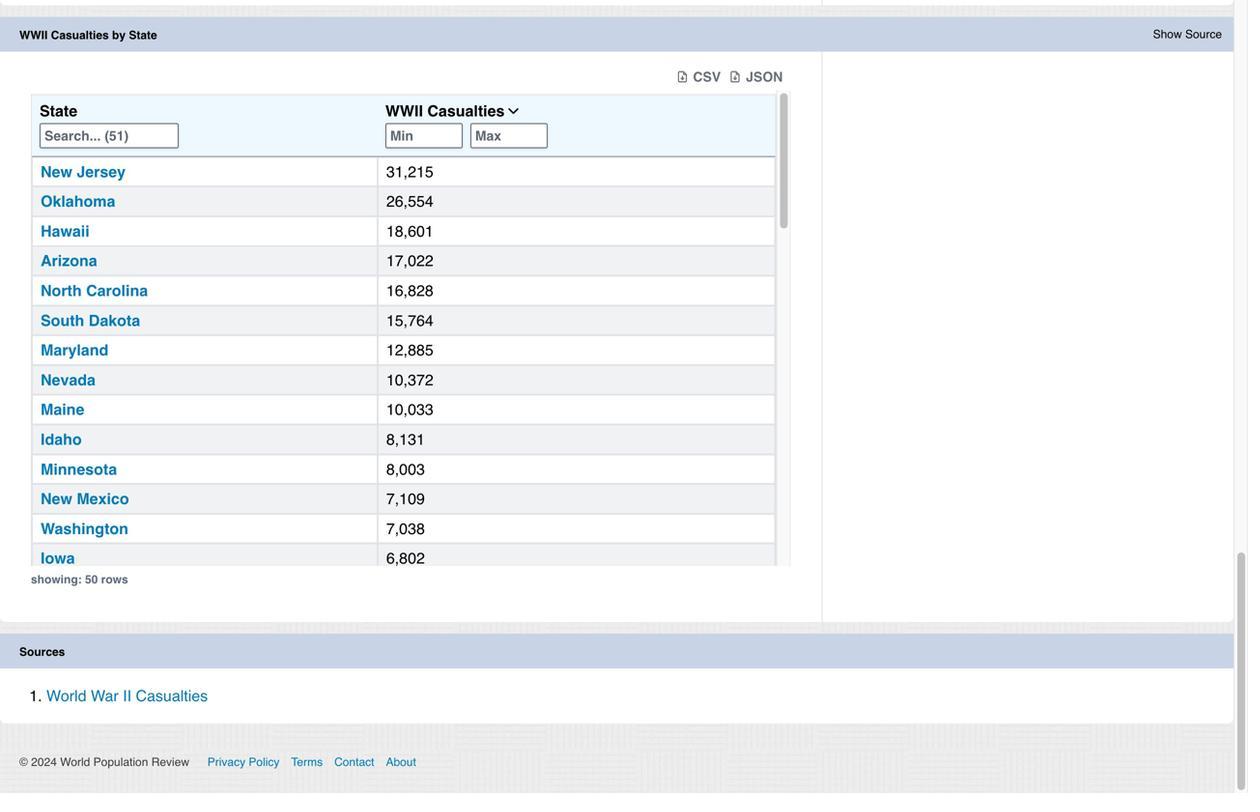 Task type: vqa. For each thing, say whether or not it's contained in the screenshot.


Task type: describe. For each thing, give the bounding box(es) containing it.
show source button
[[1153, 27, 1222, 42]]

population
[[93, 755, 148, 769]]

2 vertical spatial casualties
[[136, 687, 208, 705]]

iowa
[[41, 549, 75, 567]]

terms link
[[291, 755, 323, 769]]

json button
[[729, 67, 783, 86]]

1 vertical spatial world
[[60, 755, 90, 769]]

world war ii casualties
[[46, 687, 208, 705]]

iowa link
[[41, 549, 75, 567]]

oklahoma link
[[41, 192, 115, 210]]

2024
[[31, 755, 57, 769]]

mexico
[[77, 490, 129, 508]]

hawaii
[[41, 222, 90, 240]]

show
[[1153, 28, 1182, 41]]

0 vertical spatial state
[[129, 28, 157, 42]]

maryland
[[41, 341, 108, 359]]

wwii for wwii casualties
[[385, 102, 423, 120]]

0 vertical spatial world
[[46, 687, 86, 705]]

maine
[[41, 401, 84, 419]]

idaho
[[41, 430, 82, 448]]

7,109
[[386, 490, 425, 508]]

maryland link
[[41, 341, 108, 359]]

26,554
[[386, 192, 434, 210]]

arizona
[[41, 252, 97, 270]]

south dakota
[[41, 311, 140, 329]]

json
[[746, 69, 783, 85]]

© 2024 world population review
[[19, 755, 196, 769]]

8,003
[[386, 460, 425, 478]]

15,764
[[386, 311, 434, 329]]

nevada link
[[41, 371, 96, 389]]

16,828
[[386, 282, 434, 300]]

18,601
[[386, 222, 434, 240]]

©
[[19, 755, 28, 769]]

arizona link
[[41, 252, 97, 270]]

new for new mexico
[[41, 490, 72, 508]]

Search... (51) text field
[[40, 123, 179, 148]]

7,038
[[386, 520, 425, 538]]

showing: 50 rows
[[31, 573, 128, 587]]

north carolina link
[[41, 282, 148, 300]]

hawaii link
[[41, 222, 90, 240]]

privacy policy link
[[207, 755, 280, 769]]

casualties for wwii casualties by state
[[51, 28, 109, 42]]

csv
[[693, 69, 721, 85]]



Task type: locate. For each thing, give the bounding box(es) containing it.
maine link
[[41, 401, 84, 419]]

privacy policy
[[207, 755, 280, 769]]

17,022
[[386, 252, 434, 270]]

privacy
[[207, 755, 246, 769]]

Max number field
[[470, 123, 548, 148]]

south dakota link
[[41, 311, 140, 329]]

showing:
[[31, 573, 82, 587]]

0 horizontal spatial state
[[40, 102, 77, 120]]

50
[[85, 573, 98, 587]]

casualties up "min" number field
[[427, 102, 505, 120]]

wwii for wwii casualties by state
[[19, 28, 48, 42]]

wwii casualties by state
[[19, 28, 157, 42]]

new for new jersey
[[41, 163, 72, 180]]

wwii casualties
[[385, 102, 505, 120]]

31,215
[[386, 163, 434, 180]]

12,885
[[386, 341, 434, 359]]

new mexico link
[[41, 490, 129, 508]]

10,033
[[386, 401, 434, 419]]

10,372
[[386, 371, 434, 389]]

new mexico
[[41, 490, 129, 508]]

dakota
[[89, 311, 140, 329]]

war
[[91, 687, 119, 705]]

1 vertical spatial state
[[40, 102, 77, 120]]

world
[[46, 687, 86, 705], [60, 755, 90, 769]]

carolina
[[86, 282, 148, 300]]

contact
[[334, 755, 374, 769]]

source
[[1186, 28, 1222, 41]]

terms
[[291, 755, 323, 769]]

0 horizontal spatial casualties
[[51, 28, 109, 42]]

by
[[112, 28, 126, 42]]

2 new from the top
[[41, 490, 72, 508]]

8,131
[[386, 430, 425, 448]]

Min number field
[[385, 123, 463, 148]]

world war ii casualties link
[[46, 687, 208, 705]]

tabler image
[[505, 102, 522, 120]]

0 vertical spatial new
[[41, 163, 72, 180]]

1 vertical spatial casualties
[[427, 102, 505, 120]]

minnesota link
[[41, 460, 117, 478]]

policy
[[249, 755, 280, 769]]

north carolina
[[41, 282, 148, 300]]

1 horizontal spatial casualties
[[136, 687, 208, 705]]

1 vertical spatial new
[[41, 490, 72, 508]]

sources
[[19, 646, 65, 659]]

new
[[41, 163, 72, 180], [41, 490, 72, 508]]

new up oklahoma
[[41, 163, 72, 180]]

2 horizontal spatial casualties
[[427, 102, 505, 120]]

washington link
[[41, 520, 128, 538]]

new down minnesota
[[41, 490, 72, 508]]

minnesota
[[41, 460, 117, 478]]

world right 2024 on the left bottom
[[60, 755, 90, 769]]

contact link
[[334, 755, 374, 769]]

casualties
[[51, 28, 109, 42], [427, 102, 505, 120], [136, 687, 208, 705]]

casualties left by
[[51, 28, 109, 42]]

1 horizontal spatial wwii
[[385, 102, 423, 120]]

0 horizontal spatial wwii
[[19, 28, 48, 42]]

about
[[386, 755, 416, 769]]

state
[[129, 28, 157, 42], [40, 102, 77, 120]]

show source
[[1153, 28, 1222, 41]]

review
[[151, 755, 189, 769]]

new jersey
[[41, 163, 126, 180]]

rows
[[101, 573, 128, 587]]

1 horizontal spatial state
[[129, 28, 157, 42]]

oklahoma
[[41, 192, 115, 210]]

south
[[41, 311, 84, 329]]

state up search... (51) text field
[[40, 102, 77, 120]]

casualties for wwii casualties
[[427, 102, 505, 120]]

casualties right ii
[[136, 687, 208, 705]]

csv button
[[676, 67, 721, 86]]

world left war
[[46, 687, 86, 705]]

wwii left by
[[19, 28, 48, 42]]

ii
[[123, 687, 131, 705]]

washington
[[41, 520, 128, 538]]

0 vertical spatial wwii
[[19, 28, 48, 42]]

idaho link
[[41, 430, 82, 448]]

about link
[[386, 755, 416, 769]]

state right by
[[129, 28, 157, 42]]

0 vertical spatial casualties
[[51, 28, 109, 42]]

north
[[41, 282, 82, 300]]

6,802
[[386, 549, 425, 567]]

wwii
[[19, 28, 48, 42], [385, 102, 423, 120]]

nevada
[[41, 371, 96, 389]]

jersey
[[77, 163, 126, 180]]

1 vertical spatial wwii
[[385, 102, 423, 120]]

1 new from the top
[[41, 163, 72, 180]]

new jersey link
[[41, 163, 126, 180]]

wwii up "min" number field
[[385, 102, 423, 120]]



